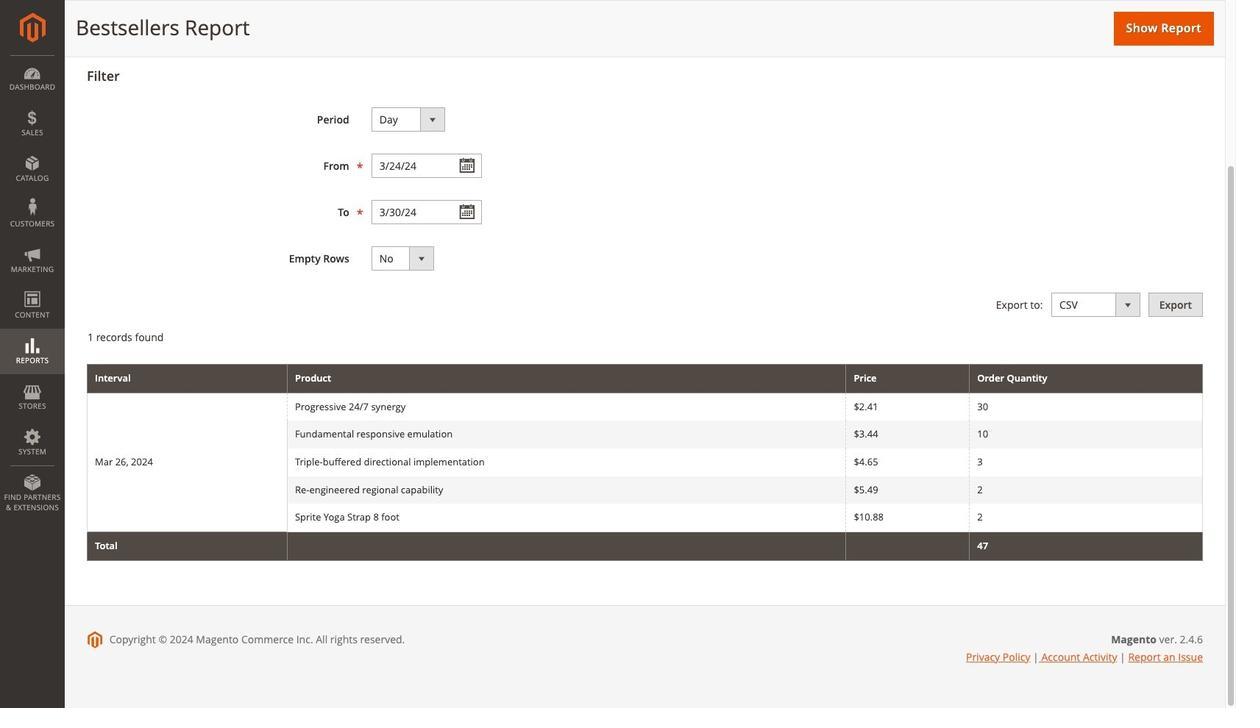 Task type: vqa. For each thing, say whether or not it's contained in the screenshot.
text field at the left top
yes



Task type: describe. For each thing, give the bounding box(es) containing it.
magento admin panel image
[[20, 13, 45, 43]]



Task type: locate. For each thing, give the bounding box(es) containing it.
menu bar
[[0, 55, 65, 520]]

None text field
[[371, 154, 482, 178], [371, 200, 482, 224], [371, 154, 482, 178], [371, 200, 482, 224]]



